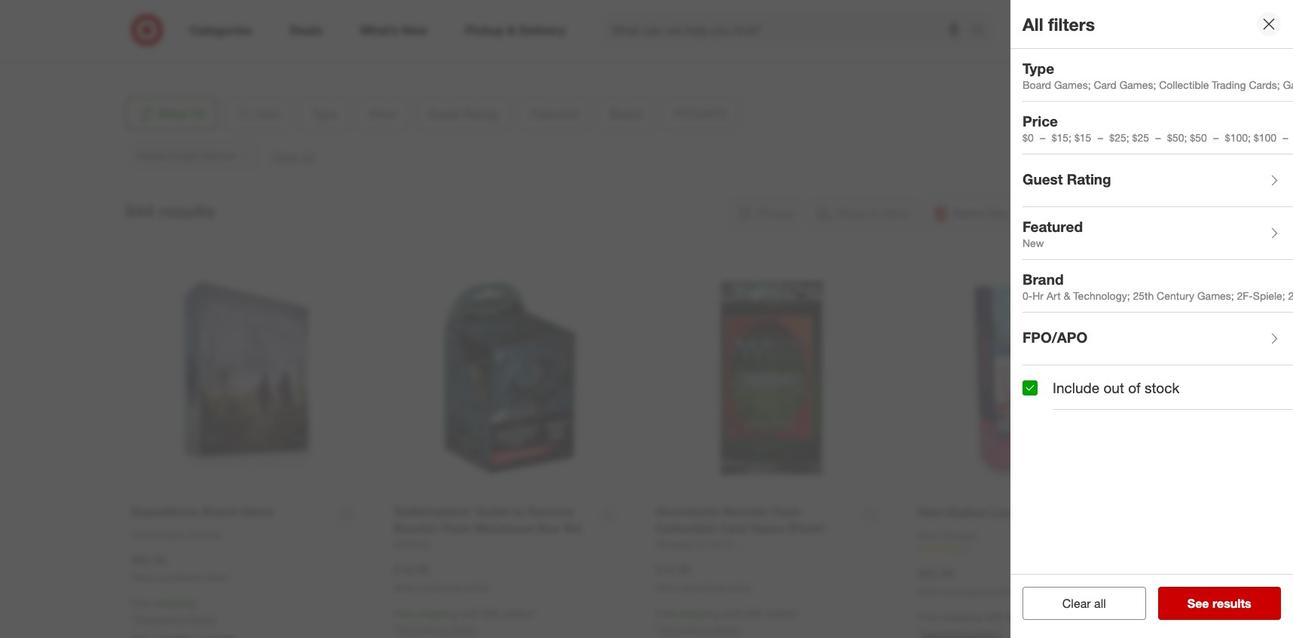 Task type: describe. For each thing, give the bounding box(es) containing it.
results for 944 results
[[159, 201, 215, 222]]

online for $20.99
[[989, 586, 1014, 597]]

out
[[1103, 379, 1124, 396]]

drive
[[244, 13, 268, 25]]

results for see results
[[1212, 596, 1251, 611]]

price $0  –  $15; $15  –  $25; $25  –  $50; $50  –  $100; $100  –  
[[1023, 112, 1293, 144]]

purchased for $15.95
[[682, 583, 725, 594]]

filters
[[1048, 13, 1095, 34]]

games; inside "brand 0-hr art & technology; 25th century games; 2f-spiele; 2"
[[1197, 290, 1234, 302]]

see
[[1187, 596, 1209, 611]]

$15
[[1074, 131, 1091, 144]]

park
[[219, 13, 241, 25]]

spiele;
[[1253, 290, 1285, 302]]

25th
[[1133, 290, 1154, 302]]

orders* for $18.99
[[503, 607, 537, 620]]

fitchburg
[[138, 28, 181, 40]]

exclusions for $18.99
[[397, 623, 447, 636]]

when for $18.99
[[393, 583, 417, 594]]

clear all button
[[1023, 587, 1146, 620]]

shipping inside free shipping * * exclusions apply.
[[155, 597, 195, 610]]

technology;
[[1073, 290, 1130, 302]]

$100;
[[1225, 131, 1251, 144]]

944
[[125, 201, 154, 222]]

$0
[[1023, 131, 1034, 144]]

1 horizontal spatial games;
[[1119, 79, 1156, 91]]

2
[[1288, 290, 1293, 302]]

guest rating button
[[1023, 154, 1293, 207]]

orders* for $20.99
[[1027, 611, 1061, 624]]

1
[[965, 544, 970, 555]]

$35 for $20.99
[[1007, 611, 1024, 624]]

free for $20.99
[[918, 611, 939, 624]]

clear
[[1062, 596, 1091, 611]]

featured
[[1023, 217, 1083, 235]]

* down $84.95
[[131, 613, 135, 626]]

all
[[1023, 13, 1043, 34]]

0-
[[1023, 290, 1033, 302]]

purchased for $20.99
[[944, 586, 987, 597]]

shipping for $18.99
[[417, 607, 457, 620]]

guest rating
[[1023, 170, 1111, 187]]

&
[[1064, 290, 1070, 302]]

purchased for $84.95
[[157, 572, 200, 584]]

when for $20.99
[[918, 586, 941, 597]]

collectible
[[1159, 79, 1209, 91]]

online for $18.99
[[465, 583, 489, 594]]

card
[[1094, 79, 1117, 91]]

all filters
[[1023, 13, 1095, 34]]

shipping for $15.95
[[679, 607, 720, 620]]

free inside free shipping * * exclusions apply.
[[131, 597, 152, 610]]

$84.95 when purchased online
[[131, 552, 227, 584]]

brand
[[1023, 270, 1064, 288]]

Include out of stock checkbox
[[1023, 380, 1038, 395]]

0 horizontal spatial exclusions apply. button
[[135, 612, 216, 627]]

apply. for $15.95
[[713, 623, 741, 636]]

all
[[1094, 596, 1106, 611]]

$15;
[[1052, 131, 1072, 144]]

free shipping with $35 orders* * exclusions apply. for $18.99
[[393, 607, 537, 636]]

free for $15.95
[[656, 607, 676, 620]]

include
[[1053, 379, 1100, 396]]

exclusions for $15.95
[[659, 623, 710, 636]]

free shipping * * exclusions apply.
[[131, 597, 216, 626]]

with for $15.95
[[723, 607, 742, 620]]

with for $18.99
[[460, 607, 480, 620]]

$50;
[[1167, 131, 1187, 144]]

fpo/apo
[[1023, 328, 1088, 346]]

online for $84.95
[[203, 572, 227, 584]]

when for $84.95
[[131, 572, 155, 584]]

$15.95 when purchased online
[[656, 562, 751, 594]]



Task type: vqa. For each thing, say whether or not it's contained in the screenshot.
'▸' to the right
no



Task type: locate. For each thing, give the bounding box(es) containing it.
2 free shipping with $35 orders* * exclusions apply. from the left
[[656, 607, 799, 636]]

free down $84.95
[[131, 597, 152, 610]]

What can we help you find? suggestions appear below search field
[[602, 14, 975, 47]]

apply. down $84.95 when purchased online
[[188, 613, 216, 626]]

us
[[138, 43, 152, 56]]

0 horizontal spatial with
[[460, 607, 480, 620]]

when down $15.95
[[656, 583, 679, 594]]

free shipping with $35 orders* * exclusions apply.
[[393, 607, 537, 636], [656, 607, 799, 636]]

with down $15.95 when purchased online
[[723, 607, 742, 620]]

exclusions down $15.95 when purchased online
[[659, 623, 710, 636]]

online
[[203, 572, 227, 584], [465, 583, 489, 594], [727, 583, 751, 594], [989, 586, 1014, 597]]

exclusions down $18.99 when purchased online
[[397, 623, 447, 636]]

shipping down $18.99 when purchased online
[[417, 607, 457, 620]]

with down $18.99 when purchased online
[[460, 607, 480, 620]]

$20.99 when purchased online
[[918, 566, 1014, 597]]

free down $20.99
[[918, 611, 939, 624]]

when inside $84.95 when purchased online
[[131, 572, 155, 584]]

$35 for $18.99
[[483, 607, 500, 620]]

0 horizontal spatial orders*
[[503, 607, 537, 620]]

results right see
[[1212, 596, 1251, 611]]

trading
[[1212, 79, 1246, 91]]

1 horizontal spatial $35
[[745, 607, 762, 620]]

free down $15.95
[[656, 607, 676, 620]]

$35 down $15.95 when purchased online
[[745, 607, 762, 620]]

commerce
[[164, 13, 216, 25]]

see results
[[1187, 596, 1251, 611]]

2 horizontal spatial exclusions apply. button
[[659, 622, 741, 637]]

results
[[159, 201, 215, 222], [1212, 596, 1251, 611]]

apply.
[[188, 613, 216, 626], [450, 623, 479, 636], [713, 623, 741, 636]]

1 horizontal spatial results
[[1212, 596, 1251, 611]]

$15.95
[[656, 562, 692, 577]]

free shipping with $35 orders* * exclusions apply. for $15.95
[[656, 607, 799, 636]]

shipping down $84.95 when purchased online
[[155, 597, 195, 610]]

online inside $84.95 when purchased online
[[203, 572, 227, 584]]

1 link
[[918, 543, 1151, 556]]

online inside $18.99 when purchased online
[[465, 583, 489, 594]]

purchased down $18.99
[[419, 583, 462, 594]]

0 horizontal spatial $35
[[483, 607, 500, 620]]

2 horizontal spatial with
[[985, 611, 1004, 624]]

when inside $20.99 when purchased online
[[918, 586, 941, 597]]

$35 down $18.99 when purchased online
[[483, 607, 500, 620]]

games; right card
[[1119, 79, 1156, 91]]

apply. down $18.99 when purchased online
[[450, 623, 479, 636]]

apply. for $18.99
[[450, 623, 479, 636]]

ga
[[1283, 79, 1293, 91]]

* down $18.99
[[393, 623, 397, 636]]

1 horizontal spatial exclusions
[[397, 623, 447, 636]]

purchased inside $18.99 when purchased online
[[419, 583, 462, 594]]

$35 for $15.95
[[745, 607, 762, 620]]

*
[[195, 597, 199, 610], [131, 613, 135, 626], [393, 623, 397, 636], [656, 623, 659, 636]]

results right the 944
[[159, 201, 215, 222]]

apply. inside free shipping * * exclusions apply.
[[188, 613, 216, 626]]

art
[[1047, 290, 1061, 302]]

games;
[[1054, 79, 1091, 91], [1119, 79, 1156, 91], [1197, 290, 1234, 302]]

games; left 2f-
[[1197, 290, 1234, 302]]

guest
[[1023, 170, 1063, 187]]

2f-
[[1237, 290, 1253, 302]]

$84.95
[[131, 552, 167, 567]]

purchased inside $15.95 when purchased online
[[682, 583, 725, 594]]

shipping for $20.99
[[942, 611, 982, 624]]

2 horizontal spatial games;
[[1197, 290, 1234, 302]]

online inside $20.99 when purchased online
[[989, 586, 1014, 597]]

of
[[1128, 379, 1141, 396]]

0 horizontal spatial apply.
[[188, 613, 216, 626]]

purchased down $20.99
[[944, 586, 987, 597]]

include out of stock
[[1053, 379, 1180, 396]]

2835 commerce park drive fitchburg , wi 53719 us
[[138, 13, 268, 56]]

with for $20.99
[[985, 611, 1004, 624]]

2 horizontal spatial $35
[[1007, 611, 1024, 624]]

results inside button
[[1212, 596, 1251, 611]]

search button
[[965, 14, 1001, 50]]

century
[[1157, 290, 1194, 302]]

$25;
[[1109, 131, 1129, 144]]

free shipping with $35 orders*
[[918, 611, 1061, 624]]

online inside $15.95 when purchased online
[[727, 583, 751, 594]]

new
[[1023, 237, 1044, 250]]

games; left card
[[1054, 79, 1091, 91]]

online for $15.95
[[727, 583, 751, 594]]

hr
[[1032, 290, 1044, 302]]

0 horizontal spatial results
[[159, 201, 215, 222]]

free shipping with $35 orders* * exclusions apply. down $15.95 when purchased online
[[656, 607, 799, 636]]

type board games; card games; collectible trading cards; ga
[[1023, 59, 1293, 91]]

price
[[1023, 112, 1058, 129]]

$35 down $20.99 when purchased online
[[1007, 611, 1024, 624]]

$25
[[1132, 131, 1149, 144]]

2835
[[138, 13, 161, 25]]

exclusions apply. button down $18.99 when purchased online
[[397, 622, 479, 637]]

rating
[[1067, 170, 1111, 187]]

shipping down $20.99 when purchased online
[[942, 611, 982, 624]]

purchased for $18.99
[[419, 583, 462, 594]]

1 horizontal spatial with
[[723, 607, 742, 620]]

0 horizontal spatial games;
[[1054, 79, 1091, 91]]

brand 0-hr art & technology; 25th century games; 2f-spiele; 2
[[1023, 270, 1293, 302]]

1 horizontal spatial exclusions apply. button
[[397, 622, 479, 637]]

when down $84.95
[[131, 572, 155, 584]]

apply. down $15.95 when purchased online
[[713, 623, 741, 636]]

exclusions apply. button down $15.95 when purchased online
[[659, 622, 741, 637]]

free
[[131, 597, 152, 610], [393, 607, 414, 620], [656, 607, 676, 620], [918, 611, 939, 624]]

$100
[[1254, 131, 1276, 144]]

,
[[181, 28, 184, 40]]

when inside $18.99 when purchased online
[[393, 583, 417, 594]]

with down $20.99 when purchased online
[[985, 611, 1004, 624]]

purchased inside $20.99 when purchased online
[[944, 586, 987, 597]]

1 horizontal spatial apply.
[[450, 623, 479, 636]]

free down $18.99
[[393, 607, 414, 620]]

fpo/apo button
[[1023, 313, 1293, 365]]

$50
[[1190, 131, 1207, 144]]

featured new
[[1023, 217, 1083, 250]]

944 results
[[125, 201, 215, 222]]

$18.99
[[393, 562, 429, 577]]

when down $18.99
[[393, 583, 417, 594]]

exclusions apply. button for $15.95
[[659, 622, 741, 637]]

* down $15.95
[[656, 623, 659, 636]]

0 vertical spatial results
[[159, 201, 215, 222]]

exclusions down $84.95 when purchased online
[[135, 613, 185, 626]]

1 horizontal spatial free shipping with $35 orders* * exclusions apply.
[[656, 607, 799, 636]]

exclusions apply. button
[[135, 612, 216, 627], [397, 622, 479, 637], [659, 622, 741, 637]]

clear all
[[1062, 596, 1106, 611]]

shipping
[[155, 597, 195, 610], [417, 607, 457, 620], [679, 607, 720, 620], [942, 611, 982, 624]]

search
[[965, 24, 1001, 39]]

2 horizontal spatial apply.
[[713, 623, 741, 636]]

purchased down $15.95
[[682, 583, 725, 594]]

board
[[1023, 79, 1051, 91]]

free for $18.99
[[393, 607, 414, 620]]

exclusions apply. button down $84.95 when purchased online
[[135, 612, 216, 627]]

when down $20.99
[[918, 586, 941, 597]]

exclusions apply. button for $18.99
[[397, 622, 479, 637]]

when
[[131, 572, 155, 584], [393, 583, 417, 594], [656, 583, 679, 594], [918, 586, 941, 597]]

purchased up free shipping * * exclusions apply. on the bottom left of the page
[[157, 572, 200, 584]]

orders*
[[503, 607, 537, 620], [765, 607, 799, 620], [1027, 611, 1061, 624]]

see results button
[[1158, 587, 1281, 620]]

with
[[460, 607, 480, 620], [723, 607, 742, 620], [985, 611, 1004, 624]]

free shipping with $35 orders* * exclusions apply. down $18.99 when purchased online
[[393, 607, 537, 636]]

purchased inside $84.95 when purchased online
[[157, 572, 200, 584]]

53719
[[203, 28, 232, 40]]

$35
[[483, 607, 500, 620], [745, 607, 762, 620], [1007, 611, 1024, 624]]

all filters dialog
[[1010, 0, 1293, 638]]

1 horizontal spatial orders*
[[765, 607, 799, 620]]

when inside $15.95 when purchased online
[[656, 583, 679, 594]]

shipping down $15.95 when purchased online
[[679, 607, 720, 620]]

exclusions inside free shipping * * exclusions apply.
[[135, 613, 185, 626]]

purchased
[[157, 572, 200, 584], [419, 583, 462, 594], [682, 583, 725, 594], [944, 586, 987, 597]]

exclusions
[[135, 613, 185, 626], [397, 623, 447, 636], [659, 623, 710, 636]]

2 horizontal spatial exclusions
[[659, 623, 710, 636]]

1 free shipping with $35 orders* * exclusions apply. from the left
[[393, 607, 537, 636]]

$18.99 when purchased online
[[393, 562, 489, 594]]

when for $15.95
[[656, 583, 679, 594]]

0 horizontal spatial exclusions
[[135, 613, 185, 626]]

1 vertical spatial results
[[1212, 596, 1251, 611]]

0 horizontal spatial free shipping with $35 orders* * exclusions apply.
[[393, 607, 537, 636]]

$20.99
[[918, 566, 954, 581]]

type
[[1023, 59, 1054, 77]]

* down $84.95 when purchased online
[[195, 597, 199, 610]]

wi
[[187, 28, 200, 40]]

cards;
[[1249, 79, 1280, 91]]

stock
[[1145, 379, 1180, 396]]

orders* for $15.95
[[765, 607, 799, 620]]

2 horizontal spatial orders*
[[1027, 611, 1061, 624]]



